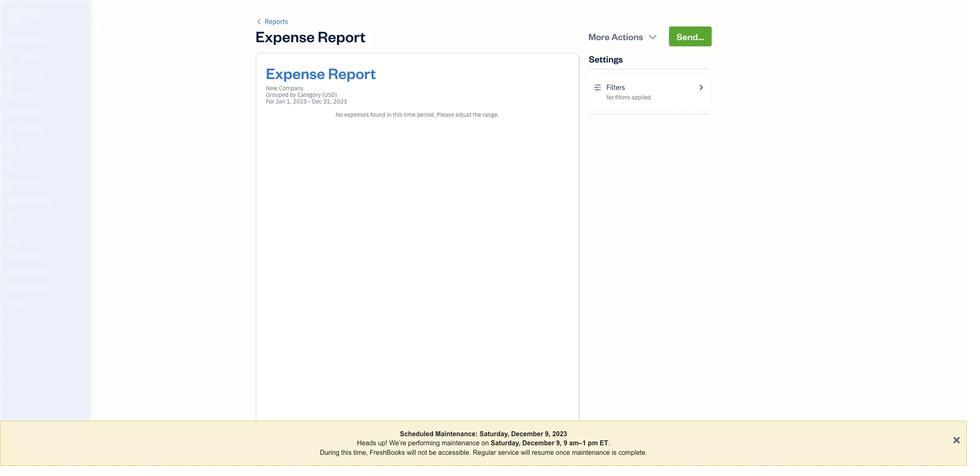 Task type: locate. For each thing, give the bounding box(es) containing it.
team members link
[[2, 250, 89, 265]]

found
[[370, 111, 386, 119]]

0 horizontal spatial no
[[336, 111, 343, 119]]

will left not
[[407, 450, 416, 457]]

accessible.
[[438, 450, 471, 457]]

1 vertical spatial new
[[266, 85, 278, 92]]

invoice image
[[5, 90, 15, 99]]

saturday,
[[480, 431, 509, 438], [491, 441, 521, 448]]

0 horizontal spatial this
[[341, 450, 352, 457]]

company up 1, on the top left of page
[[279, 85, 304, 92]]

0 vertical spatial december
[[511, 431, 543, 438]]

report for expense report new company grouped by category ( usd ) for jan 1, 2023 - dec 31, 2023
[[328, 63, 376, 83]]

×
[[953, 432, 961, 447]]

9,
[[545, 431, 551, 438], [556, 441, 562, 448]]

this
[[393, 111, 403, 119], [341, 450, 352, 457]]

company inside expense report new company grouped by category ( usd ) for jan 1, 2023 - dec 31, 2023
[[279, 85, 304, 92]]

0 vertical spatial this
[[393, 111, 403, 119]]

chevronright image
[[697, 83, 705, 92]]

2023 left the -
[[293, 98, 307, 105]]

chart image
[[5, 197, 15, 206]]

timer image
[[5, 162, 15, 170]]

will right service in the bottom right of the page
[[521, 450, 530, 457]]

1 horizontal spatial will
[[521, 450, 530, 457]]

0 vertical spatial report
[[318, 27, 366, 46]]

0 vertical spatial expense
[[256, 27, 315, 46]]

1 vertical spatial settings
[[6, 300, 25, 306]]

more
[[589, 31, 610, 42]]

apps link
[[2, 235, 89, 249]]

new company owner
[[7, 7, 47, 23]]

filters
[[615, 94, 630, 101]]

saturday, up service in the bottom right of the page
[[491, 441, 521, 448]]

no down "filters"
[[607, 94, 614, 101]]

expense up by
[[266, 63, 325, 83]]

0 vertical spatial company
[[20, 7, 47, 15]]

no for no expenses found in this time period. please adjust the range.
[[336, 111, 343, 119]]

0 horizontal spatial will
[[407, 450, 416, 457]]

client image
[[5, 55, 15, 63]]

freshbooks
[[370, 450, 405, 457]]

0 vertical spatial saturday,
[[480, 431, 509, 438]]

on
[[482, 441, 489, 448]]

0 vertical spatial no
[[607, 94, 614, 101]]

new up for
[[266, 85, 278, 92]]

heads
[[357, 441, 376, 448]]

31,
[[323, 98, 332, 105]]

et
[[600, 441, 608, 448]]

bank connections link
[[2, 281, 89, 295]]

settings image
[[594, 83, 602, 92]]

not
[[418, 450, 427, 457]]

1 vertical spatial this
[[341, 450, 352, 457]]

maintenance down maintenance:
[[442, 441, 480, 448]]

money image
[[5, 180, 15, 188]]

members
[[20, 254, 42, 260]]

1 horizontal spatial company
[[279, 85, 304, 92]]

1 horizontal spatial this
[[393, 111, 403, 119]]

new up owner
[[7, 7, 19, 15]]

send…
[[677, 31, 704, 42]]

expense for expense report new company grouped by category ( usd ) for jan 1, 2023 - dec 31, 2023
[[266, 63, 325, 83]]

saturday, up on at the bottom of the page
[[480, 431, 509, 438]]

december
[[511, 431, 543, 438], [522, 441, 555, 448]]

1 vertical spatial company
[[279, 85, 304, 92]]

send… button
[[669, 27, 712, 46]]

0 horizontal spatial 2023
[[293, 98, 307, 105]]

settings down more at the right of the page
[[589, 53, 623, 65]]

chevrondown image
[[647, 31, 659, 42]]

0 horizontal spatial settings
[[6, 300, 25, 306]]

no left the expenses
[[336, 111, 343, 119]]

9, left 9
[[556, 441, 562, 448]]

2 horizontal spatial 2023
[[553, 431, 567, 438]]

period.
[[417, 111, 435, 119]]

scheduled maintenance: saturday, december 9, 2023 heads up! we're performing maintenance on saturday, december 9, 9 am–1 pm et . during this time, freshbooks will not be accessible. regular service will resume once maintenance is complete.
[[320, 431, 647, 457]]

report
[[318, 27, 366, 46], [328, 63, 376, 83]]

pm
[[588, 441, 598, 448]]

2023 right 31,
[[333, 98, 347, 105]]

am–1
[[569, 441, 586, 448]]

bank connections
[[6, 284, 49, 291]]

apps
[[6, 238, 19, 245]]

maintenance down pm
[[572, 450, 610, 457]]

1 horizontal spatial settings
[[589, 53, 623, 65]]

report image
[[5, 215, 15, 224]]

maintenance
[[442, 441, 480, 448], [572, 450, 610, 457]]

)
[[335, 91, 337, 99]]

team members
[[6, 254, 42, 260]]

0 vertical spatial new
[[7, 7, 19, 15]]

expense down reports
[[256, 27, 315, 46]]

no expenses found in this time period. please adjust the range.
[[336, 111, 499, 119]]

no
[[607, 94, 614, 101], [336, 111, 343, 119]]

estimate image
[[5, 73, 15, 81]]

0 horizontal spatial new
[[7, 7, 19, 15]]

company up owner
[[20, 7, 47, 15]]

0 vertical spatial maintenance
[[442, 441, 480, 448]]

up!
[[378, 441, 387, 448]]

team
[[6, 254, 19, 260]]

new
[[7, 7, 19, 15], [266, 85, 278, 92]]

performing
[[408, 441, 440, 448]]

settings link
[[2, 296, 89, 311]]

new inside new company owner
[[7, 7, 19, 15]]

expense report new company grouped by category ( usd ) for jan 1, 2023 - dec 31, 2023
[[266, 63, 376, 105]]

settings down bank
[[6, 300, 25, 306]]

report inside expense report new company grouped by category ( usd ) for jan 1, 2023 - dec 31, 2023
[[328, 63, 376, 83]]

company
[[20, 7, 47, 15], [279, 85, 304, 92]]

9, up resume
[[545, 431, 551, 438]]

1 vertical spatial report
[[328, 63, 376, 83]]

in
[[387, 111, 392, 119]]

usd
[[324, 91, 335, 99]]

1 horizontal spatial no
[[607, 94, 614, 101]]

0 vertical spatial 9,
[[545, 431, 551, 438]]

time,
[[354, 450, 368, 457]]

1 horizontal spatial maintenance
[[572, 450, 610, 457]]

0 horizontal spatial company
[[20, 7, 47, 15]]

applied
[[632, 94, 651, 101]]

expense inside expense report new company grouped by category ( usd ) for jan 1, 2023 - dec 31, 2023
[[266, 63, 325, 83]]

1 horizontal spatial 9,
[[556, 441, 562, 448]]

project image
[[5, 144, 15, 152]]

will
[[407, 450, 416, 457], [521, 450, 530, 457]]

1 vertical spatial no
[[336, 111, 343, 119]]

this left time,
[[341, 450, 352, 457]]

1 vertical spatial expense
[[266, 63, 325, 83]]

1 horizontal spatial new
[[266, 85, 278, 92]]

actions
[[612, 31, 643, 42]]

2023 up 9
[[553, 431, 567, 438]]

expense image
[[5, 126, 15, 134]]

0 vertical spatial settings
[[589, 53, 623, 65]]

settings
[[589, 53, 623, 65], [6, 300, 25, 306]]

0 horizontal spatial 9,
[[545, 431, 551, 438]]

this right in
[[393, 111, 403, 119]]

expense
[[256, 27, 315, 46], [266, 63, 325, 83]]

expenses
[[344, 111, 369, 119]]

2023
[[293, 98, 307, 105], [333, 98, 347, 105], [553, 431, 567, 438]]

reports button
[[256, 17, 288, 27]]



Task type: vqa. For each thing, say whether or not it's contained in the screenshot.
25 button at right
no



Task type: describe. For each thing, give the bounding box(es) containing it.
.
[[608, 441, 610, 448]]

maintenance:
[[435, 431, 478, 438]]

9
[[564, 441, 567, 448]]

more actions
[[589, 31, 643, 42]]

by
[[290, 91, 296, 99]]

services
[[30, 269, 50, 276]]

this inside 'scheduled maintenance: saturday, december 9, 2023 heads up! we're performing maintenance on saturday, december 9, 9 am–1 pm et . during this time, freshbooks will not be accessible. regular service will resume once maintenance is complete.'
[[341, 450, 352, 457]]

please
[[437, 111, 454, 119]]

1 vertical spatial 9,
[[556, 441, 562, 448]]

1 vertical spatial december
[[522, 441, 555, 448]]

main element
[[0, 0, 112, 467]]

reports
[[265, 17, 288, 26]]

more actions button
[[581, 27, 666, 46]]

connections
[[19, 284, 49, 291]]

jan
[[276, 98, 285, 105]]

be
[[429, 450, 436, 457]]

× dialog
[[0, 422, 967, 467]]

settings inside main element
[[6, 300, 25, 306]]

bank
[[6, 284, 18, 291]]

0 horizontal spatial maintenance
[[442, 441, 480, 448]]

expense for expense report
[[256, 27, 315, 46]]

no filters applied
[[607, 94, 651, 101]]

1 vertical spatial saturday,
[[491, 441, 521, 448]]

and
[[20, 269, 29, 276]]

1 will from the left
[[407, 450, 416, 457]]

1,
[[287, 98, 292, 105]]

grouped
[[266, 91, 289, 99]]

chevronleft image
[[256, 17, 263, 27]]

2 will from the left
[[521, 450, 530, 457]]

items and services
[[6, 269, 50, 276]]

is
[[612, 450, 617, 457]]

items
[[6, 269, 19, 276]]

category
[[298, 91, 321, 99]]

filters
[[607, 83, 625, 92]]

for
[[266, 98, 274, 105]]

resume
[[532, 450, 554, 457]]

(
[[322, 91, 324, 99]]

-
[[308, 98, 311, 105]]

dec
[[312, 98, 322, 105]]

scheduled
[[400, 431, 434, 438]]

new inside expense report new company grouped by category ( usd ) for jan 1, 2023 - dec 31, 2023
[[266, 85, 278, 92]]

regular
[[473, 450, 496, 457]]

2023 inside 'scheduled maintenance: saturday, december 9, 2023 heads up! we're performing maintenance on saturday, december 9, 9 am–1 pm et . during this time, freshbooks will not be accessible. regular service will resume once maintenance is complete.'
[[553, 431, 567, 438]]

owner
[[7, 17, 23, 23]]

the
[[473, 111, 482, 119]]

time
[[404, 111, 416, 119]]

we're
[[389, 441, 406, 448]]

1 vertical spatial maintenance
[[572, 450, 610, 457]]

× button
[[953, 432, 961, 447]]

during
[[320, 450, 340, 457]]

adjust
[[456, 111, 472, 119]]

no for no filters applied
[[607, 94, 614, 101]]

payment image
[[5, 108, 15, 117]]

dashboard image
[[5, 37, 15, 45]]

items and services link
[[2, 265, 89, 280]]

company inside new company owner
[[20, 7, 47, 15]]

complete.
[[619, 450, 647, 457]]

once
[[556, 450, 570, 457]]

service
[[498, 450, 519, 457]]

expense report
[[256, 27, 366, 46]]

1 horizontal spatial 2023
[[333, 98, 347, 105]]

report for expense report
[[318, 27, 366, 46]]

range.
[[483, 111, 499, 119]]



